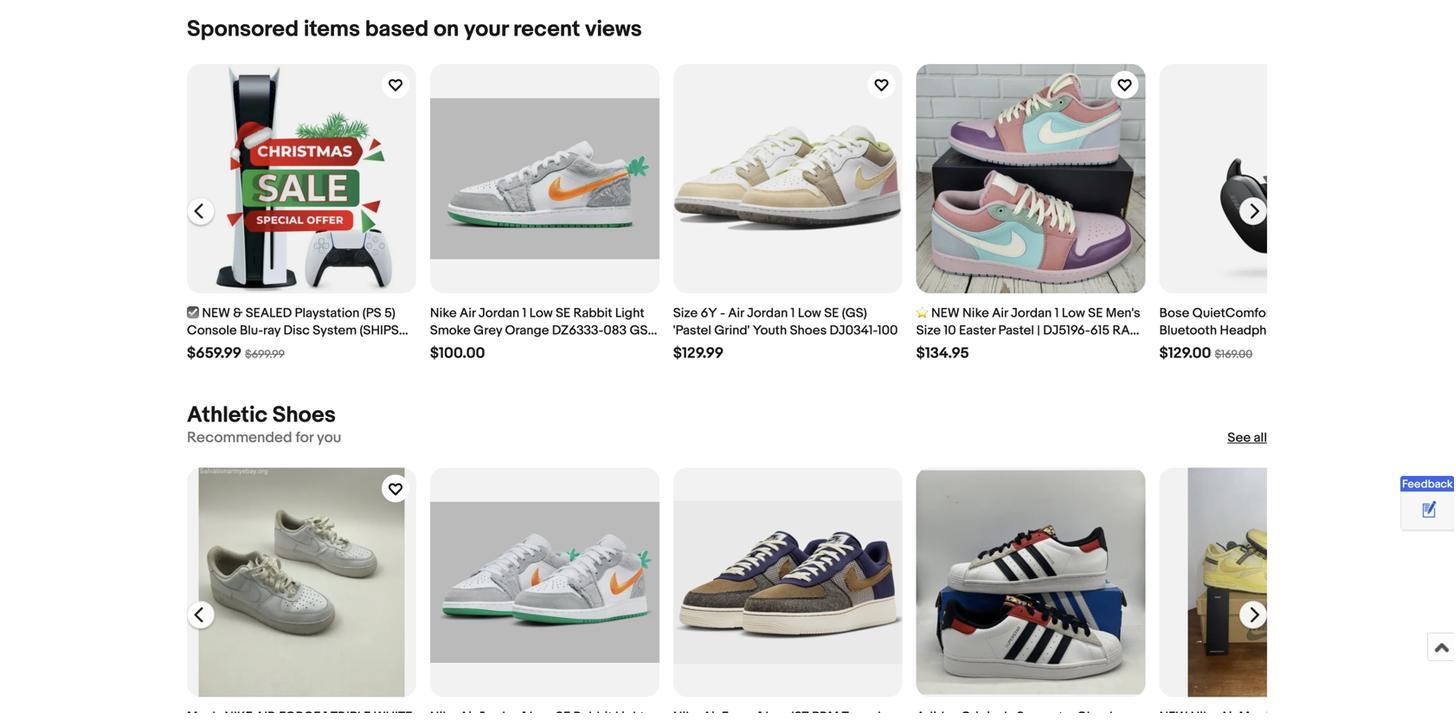 Task type: vqa. For each thing, say whether or not it's contained in the screenshot.
I/O
no



Task type: locate. For each thing, give the bounding box(es) containing it.
1 inside nike air jordan 1 low se rabbit light smoke grey orange dz6333-083 gs new
[[523, 306, 527, 321]]

0 horizontal spatial air
[[460, 306, 476, 321]]

$659.99 $699.99
[[187, 344, 285, 363]]

jordan up youth at the right of the page
[[747, 306, 788, 321]]

10
[[944, 323, 957, 338]]

recommended for you element
[[187, 429, 341, 447]]

$100.00 text field
[[430, 344, 485, 363]]

easter
[[960, 323, 996, 338]]

2 horizontal spatial low
[[1062, 306, 1086, 321]]

next
[[187, 340, 219, 356]]

1 vertical spatial shoes
[[273, 402, 336, 429]]

headphones,
[[1221, 323, 1299, 338]]

1 nike from the left
[[430, 306, 457, 321]]

1 vertical spatial size
[[917, 323, 941, 338]]

2 new from the left
[[932, 306, 960, 321]]

3 1 from the left
[[1055, 306, 1060, 321]]

0 vertical spatial size
[[674, 306, 698, 321]]

0 horizontal spatial nike
[[430, 306, 457, 321]]

rabbit
[[574, 306, 613, 321]]

100
[[878, 323, 898, 338]]

based
[[365, 16, 429, 43]]

air up 'pastel'
[[993, 306, 1009, 321]]

size inside size 6y - air jordan 1 low se (gs) 'pastel grind' youth shoes dj0341-100 $129.99
[[674, 306, 698, 321]]

3 low from the left
[[1062, 306, 1086, 321]]

nike up the smoke
[[430, 306, 457, 321]]

playstation
[[295, 306, 360, 321]]

1 horizontal spatial new
[[932, 306, 960, 321]]

size left 10
[[917, 323, 941, 338]]

0 horizontal spatial 1
[[523, 306, 527, 321]]

new inside ⭐ new nike air jordan 1 low se men's size 10 easter pastel | dj5196-615 rare ⭐
[[932, 306, 960, 321]]

1 1 from the left
[[523, 306, 527, 321]]

1 vertical spatial ⭐
[[917, 340, 929, 356]]

shoes
[[790, 323, 827, 338], [273, 402, 336, 429]]

previous price $699.99 text field
[[245, 348, 285, 361]]

1 horizontal spatial nike
[[963, 306, 990, 321]]

sponsored
[[187, 16, 299, 43]]

low for 615
[[1062, 306, 1086, 321]]

0 horizontal spatial low
[[530, 306, 553, 321]]

1 low from the left
[[530, 306, 553, 321]]

(ships
[[360, 323, 399, 338]]

2 jordan from the left
[[747, 306, 788, 321]]

se for 615
[[1089, 306, 1104, 321]]

athletic shoes link
[[187, 402, 336, 429]]

low up dj5196-
[[1062, 306, 1086, 321]]

gs
[[630, 323, 648, 338]]

2 horizontal spatial se
[[1089, 306, 1104, 321]]

1 inside size 6y - air jordan 1 low se (gs) 'pastel grind' youth shoes dj0341-100 $129.99
[[791, 306, 795, 321]]

athletic shoes
[[187, 402, 336, 429]]

new inside ☑️ new & sealed playstation (ps 5) console blu-ray disc system (ships next day)
[[202, 306, 230, 321]]

$699.99
[[245, 348, 285, 361]]

size up 'pastel
[[674, 306, 698, 321]]

sponsored items based on your recent views
[[187, 16, 642, 43]]

air inside ⭐ new nike air jordan 1 low se men's size 10 easter pastel | dj5196-615 rare ⭐
[[993, 306, 1009, 321]]

shoes inside size 6y - air jordan 1 low se (gs) 'pastel grind' youth shoes dj0341-100 $129.99
[[790, 323, 827, 338]]

1 horizontal spatial shoes
[[790, 323, 827, 338]]

se inside size 6y - air jordan 1 low se (gs) 'pastel grind' youth shoes dj0341-100 $129.99
[[825, 306, 840, 321]]

on
[[434, 16, 459, 43]]

air inside size 6y - air jordan 1 low se (gs) 'pastel grind' youth shoes dj0341-100 $129.99
[[729, 306, 745, 321]]

jordan for $129.99
[[747, 306, 788, 321]]

new up console
[[202, 306, 230, 321]]

new up 10
[[932, 306, 960, 321]]

1 up dj5196-
[[1055, 306, 1060, 321]]

0 vertical spatial shoes
[[790, 323, 827, 338]]

nike air jordan 1 low se rabbit light smoke grey orange dz6333-083 gs new
[[430, 306, 648, 356]]

1 ⭐ from the top
[[917, 306, 929, 321]]

se inside nike air jordan 1 low se rabbit light smoke grey orange dz6333-083 gs new
[[556, 306, 571, 321]]

1 air from the left
[[460, 306, 476, 321]]

low
[[530, 306, 553, 321], [798, 306, 822, 321], [1062, 306, 1086, 321]]

disc
[[284, 323, 310, 338]]

2 low from the left
[[798, 306, 822, 321]]

grey
[[474, 323, 502, 338]]

1 horizontal spatial jordan
[[747, 306, 788, 321]]

nike up 'easter'
[[963, 306, 990, 321]]

$100.00
[[430, 344, 485, 363]]

items
[[304, 16, 360, 43]]

☑️ new & sealed playstation (ps 5) console blu-ray disc system (ships next day)
[[187, 306, 399, 356]]

2 horizontal spatial air
[[993, 306, 1009, 321]]

se up dz6333-
[[556, 306, 571, 321]]

all
[[1254, 431, 1268, 446]]

size 6y - air jordan 1 low se (gs) 'pastel grind' youth shoes dj0341-100 $129.99
[[674, 306, 898, 363]]

$129.00
[[1160, 344, 1212, 363]]

recommended for you
[[187, 429, 341, 447]]

1
[[523, 306, 527, 321], [791, 306, 795, 321], [1055, 306, 1060, 321]]

0 horizontal spatial size
[[674, 306, 698, 321]]

air right the -
[[729, 306, 745, 321]]

3 air from the left
[[993, 306, 1009, 321]]

size
[[674, 306, 698, 321], [917, 323, 941, 338]]

se
[[556, 306, 571, 321], [825, 306, 840, 321], [1089, 306, 1104, 321]]

⭐ new nike air jordan 1 low se men's size 10 easter pastel | dj5196-615 rare ⭐
[[917, 306, 1146, 356]]

se for $129.99
[[825, 306, 840, 321]]

air
[[460, 306, 476, 321], [729, 306, 745, 321], [993, 306, 1009, 321]]

&
[[233, 306, 243, 321]]

day)
[[222, 340, 251, 356]]

$129.00 text field
[[1160, 344, 1212, 363]]

2 horizontal spatial 1
[[1055, 306, 1060, 321]]

low left (gs)
[[798, 306, 822, 321]]

jordan inside size 6y - air jordan 1 low se (gs) 'pastel grind' youth shoes dj0341-100 $129.99
[[747, 306, 788, 321]]

1 horizontal spatial size
[[917, 323, 941, 338]]

3 se from the left
[[1089, 306, 1104, 321]]

jordan up |
[[1012, 306, 1052, 321]]

1 inside ⭐ new nike air jordan 1 low se men's size 10 easter pastel | dj5196-615 rare ⭐
[[1055, 306, 1060, 321]]

2 nike from the left
[[963, 306, 990, 321]]

jordan
[[479, 306, 520, 321], [747, 306, 788, 321], [1012, 306, 1052, 321]]

air up the smoke
[[460, 306, 476, 321]]

nike inside ⭐ new nike air jordan 1 low se men's size 10 easter pastel | dj5196-615 rare ⭐
[[963, 306, 990, 321]]

$129.99 text field
[[674, 344, 724, 363]]

2 1 from the left
[[791, 306, 795, 321]]

1 horizontal spatial 1
[[791, 306, 795, 321]]

$659.99
[[187, 344, 242, 363]]

new
[[202, 306, 230, 321], [932, 306, 960, 321]]

se up 615 on the top of the page
[[1089, 306, 1104, 321]]

for
[[296, 429, 314, 447]]

083
[[604, 323, 627, 338]]

se left (gs)
[[825, 306, 840, 321]]

1 se from the left
[[556, 306, 571, 321]]

1 up orange
[[523, 306, 527, 321]]

1 horizontal spatial low
[[798, 306, 822, 321]]

0 vertical spatial ⭐
[[917, 306, 929, 321]]

2 se from the left
[[825, 306, 840, 321]]

jordan up grey
[[479, 306, 520, 321]]

low inside size 6y - air jordan 1 low se (gs) 'pastel grind' youth shoes dj0341-100 $129.99
[[798, 306, 822, 321]]

-
[[721, 306, 726, 321]]

0 horizontal spatial shoes
[[273, 402, 336, 429]]

⭐
[[917, 306, 929, 321], [917, 340, 929, 356]]

air inside nike air jordan 1 low se rabbit light smoke grey orange dz6333-083 gs new
[[460, 306, 476, 321]]

2 horizontal spatial jordan
[[1012, 306, 1052, 321]]

1 jordan from the left
[[479, 306, 520, 321]]

1 new from the left
[[202, 306, 230, 321]]

console
[[187, 323, 237, 338]]

se inside ⭐ new nike air jordan 1 low se men's size 10 easter pastel | dj5196-615 rare ⭐
[[1089, 306, 1104, 321]]

nike
[[430, 306, 457, 321], [963, 306, 990, 321]]

3 jordan from the left
[[1012, 306, 1052, 321]]

2 air from the left
[[729, 306, 745, 321]]

1 left (gs)
[[791, 306, 795, 321]]

dj5196-
[[1044, 323, 1091, 338]]

1 horizontal spatial air
[[729, 306, 745, 321]]

low inside ⭐ new nike air jordan 1 low se men's size 10 easter pastel | dj5196-615 rare ⭐
[[1062, 306, 1086, 321]]

0 horizontal spatial new
[[202, 306, 230, 321]]

jordan inside ⭐ new nike air jordan 1 low se men's size 10 easter pastel | dj5196-615 rare ⭐
[[1012, 306, 1052, 321]]

0 horizontal spatial jordan
[[479, 306, 520, 321]]

ray
[[263, 323, 281, 338]]

low up orange
[[530, 306, 553, 321]]

1 horizontal spatial se
[[825, 306, 840, 321]]

0 horizontal spatial se
[[556, 306, 571, 321]]



Task type: describe. For each thing, give the bounding box(es) containing it.
bose quietcomfort noise cancelling bluetooth headphones, certified refurbished
[[1160, 306, 1381, 356]]

athletic
[[187, 402, 268, 429]]

air for 615
[[993, 306, 1009, 321]]

air for $129.99
[[729, 306, 745, 321]]

recent
[[514, 16, 581, 43]]

615
[[1091, 323, 1110, 338]]

$659.99 text field
[[187, 344, 242, 363]]

feedback
[[1403, 478, 1454, 491]]

smoke
[[430, 323, 471, 338]]

your
[[464, 16, 509, 43]]

light
[[616, 306, 645, 321]]

see all
[[1228, 431, 1268, 446]]

pastel
[[999, 323, 1035, 338]]

|
[[1038, 323, 1041, 338]]

new for nike
[[932, 306, 960, 321]]

5)
[[385, 306, 396, 321]]

dj0341-
[[830, 323, 878, 338]]

previous price $169.00 text field
[[1215, 348, 1253, 361]]

bluetooth
[[1160, 323, 1218, 338]]

low inside nike air jordan 1 low se rabbit light smoke grey orange dz6333-083 gs new
[[530, 306, 553, 321]]

size inside ⭐ new nike air jordan 1 low se men's size 10 easter pastel | dj5196-615 rare ⭐
[[917, 323, 941, 338]]

☑️
[[187, 306, 199, 321]]

new for &
[[202, 306, 230, 321]]

system
[[313, 323, 357, 338]]

bose
[[1160, 306, 1190, 321]]

$134.95 text field
[[917, 344, 970, 363]]

2 ⭐ from the top
[[917, 340, 929, 356]]

(ps
[[363, 306, 382, 321]]

(gs)
[[842, 306, 868, 321]]

nike inside nike air jordan 1 low se rabbit light smoke grey orange dz6333-083 gs new
[[430, 306, 457, 321]]

views
[[585, 16, 642, 43]]

recommended
[[187, 429, 292, 447]]

1 for $129.99
[[791, 306, 795, 321]]

youth
[[753, 323, 787, 338]]

6y
[[701, 306, 718, 321]]

1 for 615
[[1055, 306, 1060, 321]]

$169.00
[[1215, 348, 1253, 361]]

jordan inside nike air jordan 1 low se rabbit light smoke grey orange dz6333-083 gs new
[[479, 306, 520, 321]]

you
[[317, 429, 341, 447]]

grind'
[[715, 323, 750, 338]]

rare
[[1113, 323, 1146, 338]]

see
[[1228, 431, 1252, 446]]

low for $129.99
[[798, 306, 822, 321]]

cancelling
[[1316, 306, 1381, 321]]

$129.00 $169.00
[[1160, 344, 1253, 363]]

sealed
[[246, 306, 292, 321]]

refurbished
[[1160, 340, 1232, 356]]

'pastel
[[674, 323, 712, 338]]

quietcomfort
[[1193, 306, 1276, 321]]

$134.95
[[917, 344, 970, 363]]

men's
[[1106, 306, 1141, 321]]

$129.99
[[674, 344, 724, 363]]

certified
[[1302, 323, 1356, 338]]

jordan for 615
[[1012, 306, 1052, 321]]

dz6333-
[[552, 323, 604, 338]]

new
[[430, 340, 457, 356]]

blu-
[[240, 323, 263, 338]]

orange
[[505, 323, 549, 338]]

see all link
[[1228, 430, 1268, 447]]

noise
[[1279, 306, 1313, 321]]



